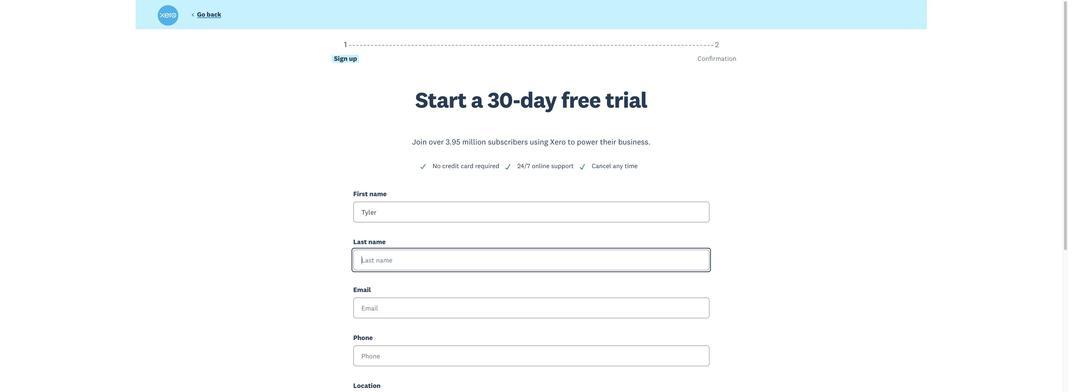 Task type: locate. For each thing, give the bounding box(es) containing it.
name right last
[[369, 238, 386, 246]]

required
[[475, 162, 500, 170]]

day
[[521, 86, 557, 114]]

start a 30-day free trial region
[[160, 39, 903, 392]]

24/7 online support
[[518, 162, 574, 170]]

30-
[[488, 86, 521, 114]]

a
[[471, 86, 483, 114]]

1 vertical spatial name
[[369, 238, 386, 246]]

location
[[353, 381, 381, 390]]

online
[[532, 162, 550, 170]]

start
[[416, 86, 467, 114]]

join
[[412, 137, 427, 147]]

Email email field
[[353, 298, 710, 318]]

included image left the cancel
[[579, 163, 586, 170]]

name
[[370, 190, 387, 198], [369, 238, 386, 246]]

million
[[463, 137, 486, 147]]

name right first
[[370, 190, 387, 198]]

1 horizontal spatial included image
[[579, 163, 586, 170]]

back
[[207, 10, 221, 19]]

2 included image from the left
[[579, 163, 586, 170]]

go back button
[[191, 10, 221, 20]]

last
[[353, 238, 367, 246]]

0 horizontal spatial included image
[[420, 163, 427, 170]]

included image
[[420, 163, 427, 170], [579, 163, 586, 170]]

xero
[[550, 137, 566, 147]]

business.
[[619, 137, 651, 147]]

name for first name
[[370, 190, 387, 198]]

last name
[[353, 238, 386, 246]]

time
[[625, 162, 638, 170]]

included image left no
[[420, 163, 427, 170]]

3.95
[[446, 137, 461, 147]]

1 included image from the left
[[420, 163, 427, 170]]

xero homepage image
[[158, 5, 178, 26]]

support
[[552, 162, 574, 170]]

power
[[577, 137, 599, 147]]

0 vertical spatial name
[[370, 190, 387, 198]]

subscribers
[[488, 137, 528, 147]]

over
[[429, 137, 444, 147]]

name for last name
[[369, 238, 386, 246]]

first
[[353, 190, 368, 198]]

Phone text field
[[353, 346, 710, 366]]

card
[[461, 162, 474, 170]]

First name text field
[[353, 202, 710, 222]]



Task type: vqa. For each thing, say whether or not it's contained in the screenshot.
Included image
yes



Task type: describe. For each thing, give the bounding box(es) containing it.
join over 3.95 million subscribers using xero to power their business.
[[412, 137, 651, 147]]

to
[[568, 137, 575, 147]]

their
[[600, 137, 617, 147]]

first name
[[353, 190, 387, 198]]

any
[[613, 162, 624, 170]]

email
[[353, 285, 371, 294]]

included image for no credit card required
[[420, 163, 427, 170]]

Last name text field
[[353, 250, 710, 270]]

trial
[[606, 86, 648, 114]]

2
[[715, 39, 720, 49]]

no
[[433, 162, 441, 170]]

go
[[197, 10, 205, 19]]

free
[[562, 86, 601, 114]]

sign up
[[334, 54, 357, 63]]

up
[[349, 54, 357, 63]]

1
[[344, 39, 347, 49]]

included image
[[505, 163, 511, 170]]

cancel
[[592, 162, 612, 170]]

start a 30-day free trial
[[416, 86, 648, 114]]

confirmation
[[698, 54, 737, 63]]

cancel any time
[[592, 162, 638, 170]]

phone
[[353, 333, 373, 342]]

24/7
[[518, 162, 531, 170]]

using
[[530, 137, 549, 147]]

credit
[[443, 162, 459, 170]]

no credit card required
[[433, 162, 500, 170]]

go back
[[197, 10, 221, 19]]

included image for cancel any time
[[579, 163, 586, 170]]

sign
[[334, 54, 348, 63]]

steps group
[[160, 39, 903, 89]]



